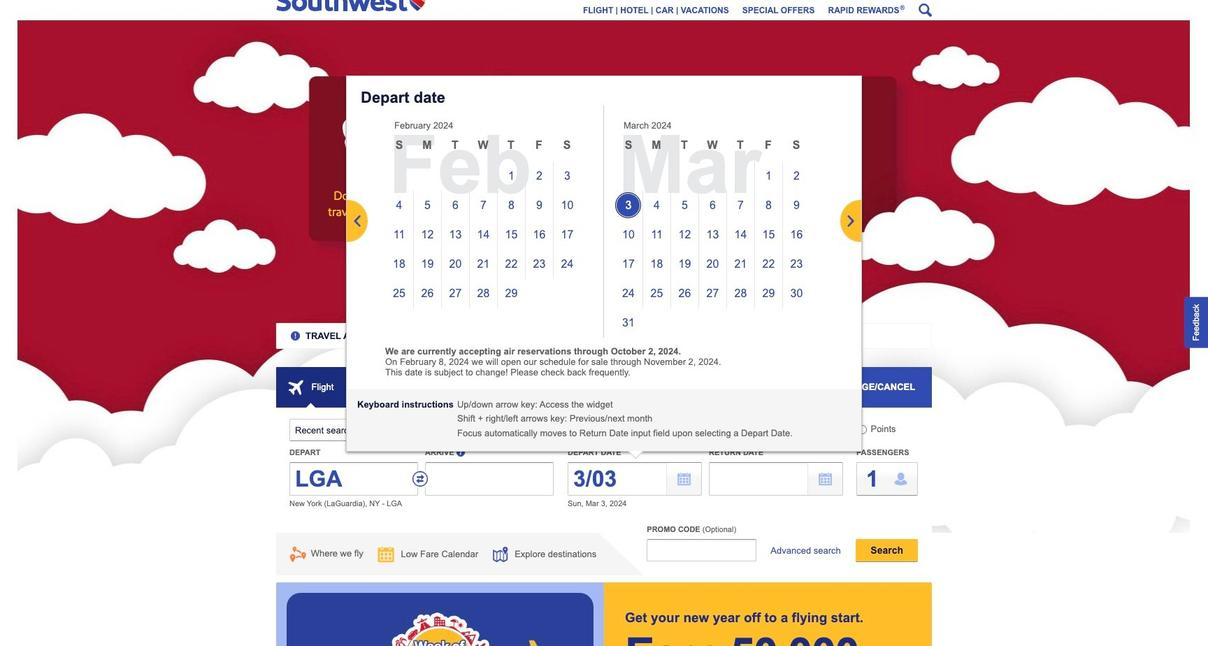 Task type: vqa. For each thing, say whether or not it's contained in the screenshot.
2nd Sunday cell from the left
yes



Task type: describe. For each thing, give the bounding box(es) containing it.
2 friday cell from the left
[[754, 132, 782, 162]]

Depart Date in mm/dd/yyyy format, valid dates from Jan 9, 2024 to Oct 2, 2024. To use a date picker press the down arrow. text field
[[568, 462, 702, 496]]

wednesday cell for thursday cell related to first friday cell from the right
[[699, 132, 726, 162]]

saturday cell for 1st friday cell from left
[[553, 132, 581, 162]]

tuesday cell for thursday cell for 1st friday cell from left
[[441, 132, 469, 162]]

monday cell for the tuesday cell for thursday cell related to first friday cell from the right
[[643, 132, 671, 162]]

wednesday cell for thursday cell for 1st friday cell from left
[[469, 132, 497, 162]]

saturday cell for first friday cell from the right
[[782, 132, 810, 162]]

sunday cell for monday cell associated with the tuesday cell for thursday cell for 1st friday cell from left
[[385, 132, 413, 162]]

monday cell for the tuesday cell for thursday cell for 1st friday cell from left
[[413, 132, 441, 162]]

sunday cell for the tuesday cell for thursday cell related to first friday cell from the right monday cell
[[615, 132, 643, 162]]

thursday cell for 1st friday cell from left
[[497, 132, 525, 162]]



Task type: locate. For each thing, give the bounding box(es) containing it.
monday cell
[[413, 132, 441, 162], [643, 132, 671, 162]]

1 horizontal spatial saturday cell
[[782, 132, 810, 162]]

saturday cell
[[553, 132, 581, 162], [782, 132, 810, 162]]

thursday cell
[[497, 132, 525, 162], [726, 132, 754, 162]]

Recent searches text field
[[289, 419, 422, 441]]

None text field
[[289, 462, 418, 496]]

1 horizontal spatial wednesday cell
[[699, 132, 726, 162]]

None text field
[[425, 462, 554, 496], [647, 539, 757, 561], [425, 462, 554, 496], [647, 539, 757, 561]]

friday cell
[[525, 132, 553, 162], [754, 132, 782, 162]]

0 horizontal spatial monday cell
[[413, 132, 441, 162]]

2 thursday cell from the left
[[726, 132, 754, 162]]

1 horizontal spatial friday cell
[[754, 132, 782, 162]]

Return date in mm/dd/yyyy format, valid dates from Mar 3, 2024 to Oct 2, 2024. To use a date picker press the down arrow. text field
[[709, 462, 843, 496]]

None radio
[[858, 425, 867, 434]]

0 horizontal spatial wednesday cell
[[469, 132, 497, 162]]

1 friday cell from the left
[[525, 132, 553, 162]]

navigation
[[276, 0, 932, 17]]

1 horizontal spatial tuesday cell
[[671, 132, 699, 162]]

tuesday cell
[[441, 132, 469, 162], [671, 132, 699, 162]]

2 saturday cell from the left
[[782, 132, 810, 162]]

0 horizontal spatial friday cell
[[525, 132, 553, 162]]

2 monday cell from the left
[[643, 132, 671, 162]]

1 saturday cell from the left
[[553, 132, 581, 162]]

1 horizontal spatial sunday cell
[[615, 132, 643, 162]]

1 sunday cell from the left
[[385, 132, 413, 162]]

1 horizontal spatial thursday cell
[[726, 132, 754, 162]]

1 thursday cell from the left
[[497, 132, 525, 162]]

1 tuesday cell from the left
[[441, 132, 469, 162]]

tab list
[[276, 367, 932, 424]]

1 monday cell from the left
[[413, 132, 441, 162]]

1 wednesday cell from the left
[[469, 132, 497, 162]]

2 wednesday cell from the left
[[699, 132, 726, 162]]

thursday cell for first friday cell from the right
[[726, 132, 754, 162]]

None radio
[[505, 425, 514, 434]]

week of wow image
[[343, 94, 447, 181]]

0 horizontal spatial sunday cell
[[385, 132, 413, 162]]

2 tuesday cell from the left
[[671, 132, 699, 162]]

2 sunday cell from the left
[[615, 132, 643, 162]]

Passengers count. Opens flyout. text field
[[857, 462, 918, 496]]

tuesday cell for thursday cell related to first friday cell from the right
[[671, 132, 699, 162]]

0 horizontal spatial saturday cell
[[553, 132, 581, 162]]

sunday cell
[[385, 132, 413, 162], [615, 132, 643, 162]]

wednesday cell
[[469, 132, 497, 162], [699, 132, 726, 162]]

0 horizontal spatial thursday cell
[[497, 132, 525, 162]]

1 horizontal spatial monday cell
[[643, 132, 671, 162]]

0 horizontal spatial tuesday cell
[[441, 132, 469, 162]]



